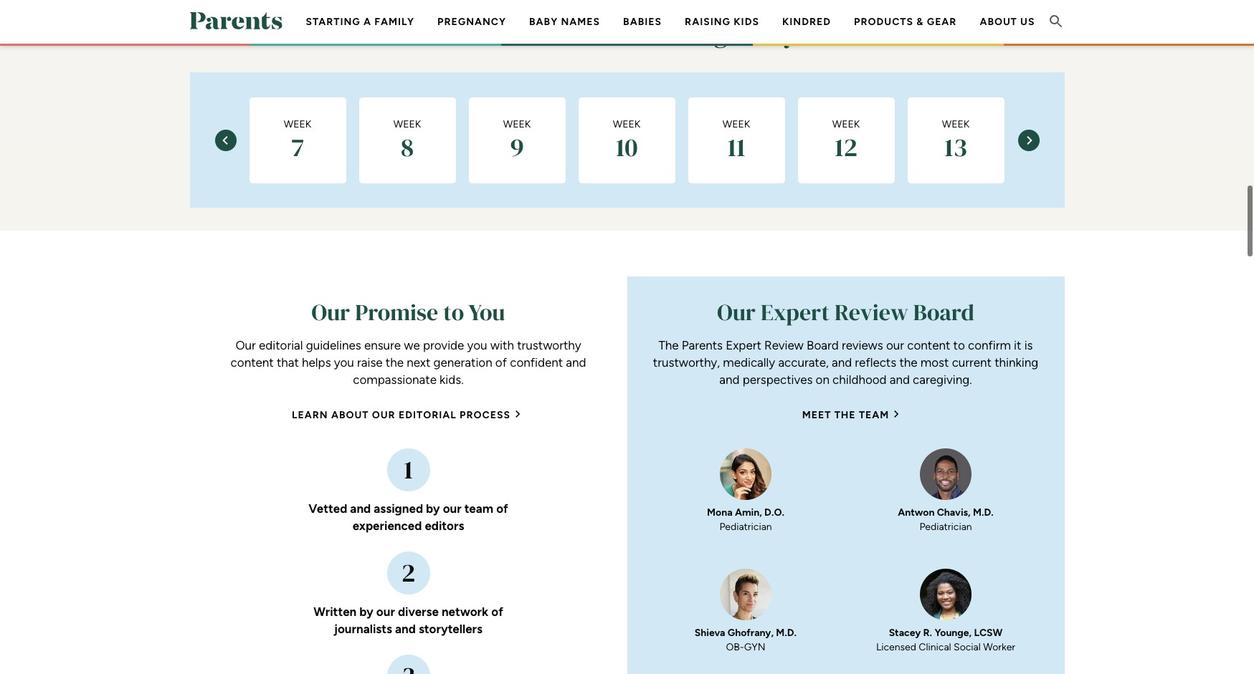 Task type: locate. For each thing, give the bounding box(es) containing it.
0 horizontal spatial review
[[765, 339, 804, 353]]

of right network
[[492, 605, 503, 620]]

0 horizontal spatial board
[[807, 339, 839, 353]]

gear
[[927, 16, 957, 28]]

our up reflects
[[887, 339, 905, 353]]

2 horizontal spatial to
[[954, 339, 965, 353]]

2 pediatrician from the left
[[920, 521, 972, 534]]

m.d. inside shieva ghofrany, m.d. ob-gyn
[[776, 628, 797, 640]]

1 horizontal spatial board
[[914, 297, 975, 329]]

m.d. for shieva ghofrany, m.d. ob-gyn
[[776, 628, 797, 640]]

starting a family link
[[306, 16, 415, 28]]

our for our promise to you
[[312, 297, 350, 329]]

m.d. inside antwon chavis, m.d. pediatrician
[[973, 507, 994, 519]]

12
[[835, 130, 858, 165]]

0 horizontal spatial about
[[331, 410, 369, 422]]

caregiving.
[[913, 373, 972, 387]]

of right team in the bottom left of the page
[[496, 502, 508, 516]]

confident
[[510, 356, 563, 370]]

about right the learn
[[331, 410, 369, 422]]

to left you
[[443, 297, 464, 329]]

0 vertical spatial the
[[659, 339, 679, 353]]

2 vertical spatial to
[[954, 339, 965, 353]]

m.d. right ghofrany,
[[776, 628, 797, 640]]

r.
[[924, 628, 933, 640]]

meet
[[802, 410, 832, 422]]

0 vertical spatial to
[[494, 16, 517, 51]]

thinking
[[995, 356, 1039, 370]]

the right meet
[[835, 410, 856, 422]]

1 horizontal spatial review
[[835, 297, 909, 329]]

experienced
[[353, 519, 422, 534]]

our expert review board
[[717, 297, 975, 329]]

chevron_right image inside the learn about our editorial process link
[[511, 407, 525, 422]]

you up generation
[[467, 339, 487, 353]]

0 horizontal spatial the
[[386, 356, 404, 370]]

ob-
[[726, 642, 744, 654]]

to inside the parents expert review board reviews our content to confirm it is trustworthy, medically accurate, and reflects the most current thinking and perspectives on childhood and caregiving.
[[954, 339, 965, 353]]

1 vertical spatial m.d.
[[776, 628, 797, 640]]

0 vertical spatial you
[[467, 339, 487, 353]]

pediatrician down amin,
[[720, 521, 772, 534]]

our up the parents
[[717, 297, 756, 329]]

content down editorial
[[231, 356, 274, 370]]

chevron_right image inside the meet the team link
[[890, 407, 904, 422]]

the inside the parents expert review board reviews our content to confirm it is trustworthy, medically accurate, and reflects the most current thinking and perspectives on childhood and caregiving.
[[659, 339, 679, 353]]

the
[[386, 356, 404, 370], [900, 356, 918, 370]]

week 13
[[942, 118, 970, 165]]

editorial
[[259, 339, 303, 353]]

we
[[404, 339, 420, 353]]

review up the reviews
[[835, 297, 909, 329]]

1 vertical spatial you
[[334, 356, 354, 370]]

the up trustworthy,
[[659, 339, 679, 353]]

and inside the vetted and assigned by our team of experienced editors
[[350, 502, 371, 516]]

&
[[917, 16, 924, 28]]

1 vertical spatial expert
[[726, 339, 762, 353]]

go
[[457, 16, 488, 51]]

1 vertical spatial our
[[443, 502, 462, 516]]

our up guidelines
[[312, 297, 350, 329]]

board up most
[[914, 297, 975, 329]]

board up accurate,
[[807, 339, 839, 353]]

perspectives
[[743, 373, 813, 387]]

expert up accurate,
[[761, 297, 830, 329]]

to up current
[[954, 339, 965, 353]]

chevron_right image for meet the team
[[890, 407, 904, 422]]

the left most
[[900, 356, 918, 370]]

1 vertical spatial about
[[331, 410, 369, 422]]

expert
[[761, 297, 830, 329], [726, 339, 762, 353]]

you down guidelines
[[334, 356, 354, 370]]

about left us
[[980, 16, 1018, 28]]

m.d. for antwon chavis, m.d. pediatrician
[[973, 507, 994, 519]]

week
[[580, 16, 642, 51], [284, 118, 311, 130], [394, 118, 421, 130], [503, 118, 531, 130], [613, 118, 641, 130], [723, 118, 750, 130], [833, 118, 860, 130], [942, 118, 970, 130]]

starting
[[306, 16, 361, 28]]

0 horizontal spatial content
[[231, 356, 274, 370]]

the up compassionate
[[386, 356, 404, 370]]

and down diverse
[[395, 623, 416, 637]]

2 chevron_right image from the left
[[890, 407, 904, 422]]

learn about our editorial process link
[[292, 407, 525, 425]]

0 horizontal spatial m.d.
[[776, 628, 797, 640]]

our
[[312, 297, 350, 329], [717, 297, 756, 329], [236, 339, 256, 353], [372, 410, 396, 422]]

our left editorial
[[236, 339, 256, 353]]

and down trustworthy
[[566, 356, 586, 370]]

about us link
[[980, 16, 1035, 28]]

you
[[469, 297, 505, 329]]

expert up medically
[[726, 339, 762, 353]]

process
[[460, 410, 511, 422]]

pediatrician down chavis,
[[920, 521, 972, 534]]

by up the editors
[[426, 502, 440, 516]]

written
[[314, 605, 357, 620]]

2 the from the left
[[900, 356, 918, 370]]

1 vertical spatial the
[[835, 410, 856, 422]]

week 11
[[723, 118, 750, 165]]

present previous article image
[[221, 136, 229, 145]]

medically
[[723, 356, 776, 370]]

confirm
[[968, 339, 1011, 353]]

1 horizontal spatial you
[[467, 339, 487, 353]]

products & gear link
[[854, 16, 957, 28]]

0 horizontal spatial you
[[334, 356, 354, 370]]

products & gear
[[854, 16, 957, 28]]

and up childhood
[[832, 356, 852, 370]]

search image
[[1048, 13, 1065, 30]]

baby
[[529, 16, 558, 28]]

babies link
[[623, 16, 662, 28]]

1 chevron_right image from the left
[[511, 407, 525, 422]]

0 vertical spatial our
[[887, 339, 905, 353]]

content up most
[[908, 339, 951, 353]]

of
[[647, 16, 670, 51], [496, 356, 507, 370], [496, 502, 508, 516], [492, 605, 503, 620]]

0 horizontal spatial our
[[376, 605, 395, 620]]

0 horizontal spatial by
[[360, 605, 374, 620]]

our for our expert review board
[[717, 297, 756, 329]]

9
[[510, 130, 524, 165]]

our editorial guidelines ensure we provide you with trustworthy content that helps you raise the next generation of confident and compassionate kids.
[[231, 339, 586, 387]]

and up experienced
[[350, 502, 371, 516]]

chevron_right image for learn about our editorial process
[[511, 407, 525, 422]]

our inside our editorial guidelines ensure we provide you with trustworthy content that helps you raise the next generation of confident and compassionate kids.
[[236, 339, 256, 353]]

2 vertical spatial our
[[376, 605, 395, 620]]

week for 13
[[942, 118, 970, 130]]

1 horizontal spatial by
[[426, 502, 440, 516]]

pediatrician
[[720, 521, 772, 534], [920, 521, 972, 534]]

stacey younge image
[[920, 570, 972, 621]]

1 horizontal spatial our
[[443, 502, 462, 516]]

1 pediatrician from the left
[[720, 521, 772, 534]]

0 horizontal spatial pediatrician
[[720, 521, 772, 534]]

chevron_right image down reflects
[[890, 407, 904, 422]]

of down with
[[496, 356, 507, 370]]

by inside written by our diverse network of journalists and storytellers
[[360, 605, 374, 620]]

editors
[[425, 519, 464, 534]]

childhood
[[833, 373, 887, 387]]

1 horizontal spatial the
[[900, 356, 918, 370]]

review up accurate,
[[765, 339, 804, 353]]

current
[[952, 356, 992, 370]]

1 the from the left
[[386, 356, 404, 370]]

antwon chavis image
[[920, 449, 972, 501]]

our promise to you
[[312, 297, 505, 329]]

pregnancy inside header navigation
[[438, 16, 506, 28]]

stacey r. younge, lcsw licensed clinical social worker
[[877, 628, 1016, 654]]

week for 9
[[503, 118, 531, 130]]

1 horizontal spatial content
[[908, 339, 951, 353]]

by inside the vetted and assigned by our team of experienced editors
[[426, 502, 440, 516]]

1 horizontal spatial m.d.
[[973, 507, 994, 519]]

1 vertical spatial content
[[231, 356, 274, 370]]

your
[[522, 16, 575, 51]]

team
[[859, 410, 890, 422]]

our up the editors
[[443, 502, 462, 516]]

mona amin image
[[720, 449, 772, 501]]

0 vertical spatial content
[[908, 339, 951, 353]]

1 vertical spatial board
[[807, 339, 839, 353]]

kids.
[[440, 373, 464, 387]]

editorial
[[399, 410, 457, 422]]

1 vertical spatial review
[[765, 339, 804, 353]]

to right the go
[[494, 16, 517, 51]]

the inside our editorial guidelines ensure we provide you with trustworthy content that helps you raise the next generation of confident and compassionate kids.
[[386, 356, 404, 370]]

1 vertical spatial to
[[443, 297, 464, 329]]

younge,
[[935, 628, 972, 640]]

0 horizontal spatial the
[[659, 339, 679, 353]]

1 horizontal spatial pediatrician
[[920, 521, 972, 534]]

board
[[914, 297, 975, 329], [807, 339, 839, 353]]

pediatrician for chavis,
[[920, 521, 972, 534]]

m.d. right chavis,
[[973, 507, 994, 519]]

by up the journalists
[[360, 605, 374, 620]]

the
[[659, 339, 679, 353], [835, 410, 856, 422]]

pregnancy
[[438, 16, 506, 28], [676, 16, 798, 51]]

visit parents' homepage image
[[190, 12, 282, 29]]

2 horizontal spatial our
[[887, 339, 905, 353]]

the parents expert review board reviews our content to confirm it is trustworthy, medically accurate, and reflects the most current thinking and perspectives on childhood and caregiving.
[[653, 339, 1039, 387]]

1 horizontal spatial about
[[980, 16, 1018, 28]]

0 horizontal spatial to
[[443, 297, 464, 329]]

team
[[465, 502, 494, 516]]

baby names
[[529, 16, 600, 28]]

review inside the parents expert review board reviews our content to confirm it is trustworthy, medically accurate, and reflects the most current thinking and perspectives on childhood and caregiving.
[[765, 339, 804, 353]]

our up the journalists
[[376, 605, 395, 620]]

by
[[426, 502, 440, 516], [360, 605, 374, 620]]

learn about our editorial process
[[292, 410, 511, 422]]

0 horizontal spatial pregnancy
[[438, 16, 506, 28]]

0 vertical spatial about
[[980, 16, 1018, 28]]

week for 12
[[833, 118, 860, 130]]

lcsw
[[974, 628, 1003, 640]]

1 vertical spatial by
[[360, 605, 374, 620]]

and down reflects
[[890, 373, 910, 387]]

0 vertical spatial m.d.
[[973, 507, 994, 519]]

1 horizontal spatial chevron_right image
[[890, 407, 904, 422]]

our inside written by our diverse network of journalists and storytellers
[[376, 605, 395, 620]]

chevron_right image
[[511, 407, 525, 422], [890, 407, 904, 422]]

and
[[566, 356, 586, 370], [832, 356, 852, 370], [720, 373, 740, 387], [890, 373, 910, 387], [350, 502, 371, 516], [395, 623, 416, 637]]

0 vertical spatial by
[[426, 502, 440, 516]]

mona amin, d.o. pediatrician
[[707, 507, 785, 534]]

pediatrician inside mona amin, d.o. pediatrician
[[720, 521, 772, 534]]

0 horizontal spatial chevron_right image
[[511, 407, 525, 422]]

pediatrician inside antwon chavis, m.d. pediatrician
[[920, 521, 972, 534]]

chevron_right image down confident at bottom left
[[511, 407, 525, 422]]



Task type: vqa. For each thing, say whether or not it's contained in the screenshot.
Antwon Chavis, M.D. Pediatrician
yes



Task type: describe. For each thing, give the bounding box(es) containing it.
raising kids
[[685, 16, 760, 28]]

expert inside the parents expert review board reviews our content to confirm it is trustworthy, medically accurate, and reflects the most current thinking and perspectives on childhood and caregiving.
[[726, 339, 762, 353]]

our inside the parents expert review board reviews our content to confirm it is trustworthy, medically accurate, and reflects the most current thinking and perspectives on childhood and caregiving.
[[887, 339, 905, 353]]

about us
[[980, 16, 1035, 28]]

0 vertical spatial board
[[914, 297, 975, 329]]

baby names link
[[529, 16, 600, 28]]

amin,
[[735, 507, 762, 519]]

trustworthy,
[[653, 356, 720, 370]]

stacey
[[889, 628, 921, 640]]

parents
[[682, 339, 723, 353]]

compassionate
[[353, 373, 437, 387]]

next
[[407, 356, 431, 370]]

that
[[277, 356, 299, 370]]

kindred link
[[783, 16, 831, 28]]

raising
[[685, 16, 731, 28]]

names
[[561, 16, 600, 28]]

content inside the parents expert review board reviews our content to confirm it is trustworthy, medically accurate, and reflects the most current thinking and perspectives on childhood and caregiving.
[[908, 339, 951, 353]]

family
[[375, 16, 415, 28]]

social
[[954, 642, 981, 654]]

reflects
[[855, 356, 897, 370]]

helps
[[302, 356, 331, 370]]

raise
[[357, 356, 383, 370]]

week 9
[[503, 118, 531, 165]]

our for our editorial guidelines ensure we provide you with trustworthy content that helps you raise the next generation of confident and compassionate kids.
[[236, 339, 256, 353]]

pregnancy link
[[438, 16, 506, 28]]

1 horizontal spatial to
[[494, 16, 517, 51]]

is
[[1025, 339, 1033, 353]]

week 12
[[833, 118, 860, 165]]

products
[[854, 16, 914, 28]]

about inside header navigation
[[980, 16, 1018, 28]]

13
[[945, 130, 968, 165]]

meet the team link
[[670, 407, 1022, 425]]

chavis,
[[937, 507, 971, 519]]

0 vertical spatial expert
[[761, 297, 830, 329]]

week for 8
[[394, 118, 421, 130]]

clinical
[[919, 642, 952, 654]]

a
[[364, 16, 372, 28]]

our inside the vetted and assigned by our team of experienced editors
[[443, 502, 462, 516]]

kindred
[[783, 16, 831, 28]]

learn
[[292, 410, 328, 422]]

antwon chavis, m.d. pediatrician
[[898, 507, 994, 534]]

it
[[1014, 339, 1022, 353]]

pediatrician for amin,
[[720, 521, 772, 534]]

reviews
[[842, 339, 884, 353]]

header navigation
[[294, 0, 1047, 90]]

generation
[[434, 356, 493, 370]]

of inside the vetted and assigned by our team of experienced editors
[[496, 502, 508, 516]]

storytellers
[[419, 623, 483, 637]]

and inside our editorial guidelines ensure we provide you with trustworthy content that helps you raise the next generation of confident and compassionate kids.
[[566, 356, 586, 370]]

week 10
[[613, 118, 641, 165]]

worker
[[984, 642, 1016, 654]]

antwon
[[898, 507, 935, 519]]

guidelines
[[306, 339, 361, 353]]

1
[[404, 453, 413, 488]]

1 horizontal spatial the
[[835, 410, 856, 422]]

babies
[[623, 16, 662, 28]]

on
[[816, 373, 830, 387]]

and down medically
[[720, 373, 740, 387]]

ghofrany,
[[728, 628, 774, 640]]

0 vertical spatial review
[[835, 297, 909, 329]]

starting a family
[[306, 16, 415, 28]]

board inside the parents expert review board reviews our content to confirm it is trustworthy, medically accurate, and reflects the most current thinking and perspectives on childhood and caregiving.
[[807, 339, 839, 353]]

diverse
[[398, 605, 439, 620]]

week 7
[[284, 118, 311, 165]]

provide
[[423, 339, 464, 353]]

mona
[[707, 507, 733, 519]]

ensure
[[364, 339, 401, 353]]

of left raising
[[647, 16, 670, 51]]

network
[[442, 605, 489, 620]]

2
[[402, 556, 415, 591]]

10
[[616, 130, 638, 165]]

d.o.
[[765, 507, 785, 519]]

our down compassionate
[[372, 410, 396, 422]]

with
[[490, 339, 514, 353]]

week for 7
[[284, 118, 311, 130]]

us
[[1021, 16, 1035, 28]]

of inside our editorial guidelines ensure we provide you with trustworthy content that helps you raise the next generation of confident and compassionate kids.
[[496, 356, 507, 370]]

shieva ghofrany, m.d. ob-gyn
[[695, 628, 797, 654]]

shieva ghofrany image
[[720, 570, 772, 621]]

kids
[[734, 16, 760, 28]]

week for 11
[[723, 118, 750, 130]]

present next article image
[[1025, 136, 1034, 145]]

assigned
[[374, 502, 423, 516]]

written by our diverse network of journalists and storytellers
[[314, 605, 503, 637]]

most
[[921, 356, 949, 370]]

shieva
[[695, 628, 726, 640]]

go to your week of pregnancy
[[457, 16, 798, 51]]

vetted
[[309, 502, 347, 516]]

gyn
[[744, 642, 766, 654]]

week for 10
[[613, 118, 641, 130]]

content inside our editorial guidelines ensure we provide you with trustworthy content that helps you raise the next generation of confident and compassionate kids.
[[231, 356, 274, 370]]

of inside written by our diverse network of journalists and storytellers
[[492, 605, 503, 620]]

journalists
[[334, 623, 392, 637]]

1 horizontal spatial pregnancy
[[676, 16, 798, 51]]

trustworthy
[[517, 339, 581, 353]]

and inside written by our diverse network of journalists and storytellers
[[395, 623, 416, 637]]

meet the team
[[802, 410, 890, 422]]

week 8
[[394, 118, 421, 165]]

the inside the parents expert review board reviews our content to confirm it is trustworthy, medically accurate, and reflects the most current thinking and perspectives on childhood and caregiving.
[[900, 356, 918, 370]]

licensed
[[877, 642, 917, 654]]



